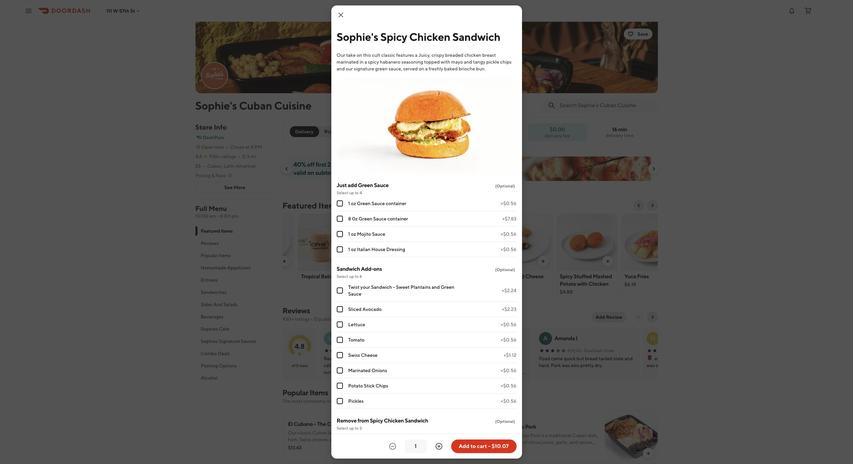 Task type: describe. For each thing, give the bounding box(es) containing it.
spicy inside spicy stuffed mashed potato with chicken $4.80
[[560, 273, 573, 280]]

+$2.24
[[502, 288, 516, 294]]

order for v
[[388, 348, 400, 354]]

cafe
[[219, 327, 229, 332]]

0 vertical spatial 930+
[[209, 154, 220, 159]]

select inside sandwich add-ons select up to 8
[[337, 274, 348, 279]]

0 vertical spatial previous button of carousel image
[[284, 166, 289, 172]]

plantains
[[411, 285, 431, 290]]

cheese inside sandwich add-ons group
[[361, 353, 377, 358]]

cult
[[372, 52, 380, 58]]

1 vertical spatial next button of carousel image
[[650, 203, 655, 208]]

sauce,
[[389, 66, 402, 72]]

and right flavorful
[[497, 454, 505, 459]]

time
[[624, 133, 634, 138]]

open now
[[201, 144, 224, 150]]

pork,
[[388, 430, 399, 436]]

pricing & fees
[[195, 173, 226, 178]]

2 • doordash order from the left
[[476, 348, 509, 354]]

guava and cheese empanada image
[[233, 214, 294, 271]]

0 vertical spatial slow
[[478, 424, 490, 430]]

it's
[[576, 447, 582, 452]]

marinated inside our take on this cult classic features a juicy, crispy breaded chicken breast marinated in a spicy habanero seasoning topped with mayo and tangy pickle chips and our signature green sauce, served on a freshly baked brioche bun.
[[337, 59, 359, 65]]

classic inside the el cubano - the cuban our classic cuban features slow-roasted mojo pork, ham, swiss cheese, pickles, mayo, mustard, and mojo sauce served on crispy cuban bread.
[[297, 430, 312, 436]]

cheese,
[[312, 437, 329, 443]]

dashpass
[[203, 135, 224, 140]]

potato inside spicy stuffed mashed potato with chicken $4.80
[[560, 281, 576, 287]]

pricing
[[195, 173, 211, 178]]

1 horizontal spatial add item to cart image
[[455, 451, 461, 457]]

(11)
[[515, 448, 522, 454]]

select inside just add green sauce select up to 4
[[337, 190, 348, 195]]

up inside just add green sauce select up to 4
[[349, 190, 354, 195]]

open
[[201, 144, 214, 150]]

spicy inside the sophie's spicy chicken sandwich $10.07
[[451, 273, 465, 280]]

• up the sophie's spicy chicken sandwich button
[[476, 348, 478, 354]]

on inside 40% off first 2 orders up to $10 off with 40welcome, valid on subtotals $15
[[307, 169, 314, 176]]

6/4/23
[[352, 348, 366, 354]]

sandwich inside remove from spicy chicken sandwich select up to 3
[[405, 418, 428, 424]]

slow roasted mojo pork image
[[605, 410, 658, 464]]

house
[[371, 247, 385, 252]]

0 vertical spatial roasted
[[491, 424, 511, 430]]

+$0.56 for lettuce
[[501, 322, 516, 328]]

any
[[550, 454, 558, 459]]

a up seasoning
[[415, 52, 418, 58]]

the inside the el cubano - the cuban our classic cuban features slow-roasted mojo pork, ham, swiss cheese, pickles, mayo, mustard, and mojo sauce served on crispy cuban bread.
[[317, 421, 326, 428]]

0 vertical spatial featured items
[[283, 201, 340, 210]]

swiss inside the el cubano - the cuban our classic cuban features slow-roasted mojo pork, ham, swiss cheese, pickles, mayo, mustard, and mojo sauce served on crispy cuban bread.
[[299, 437, 311, 443]]

h
[[651, 335, 655, 342]]

yuca fries image
[[622, 214, 682, 271]]

0z
[[352, 216, 358, 222]]

from inside popular items the most commonly ordered items and dishes from this store
[[382, 399, 392, 404]]

2
[[327, 161, 331, 168]]

increase quantity by 1 image
[[435, 443, 443, 451]]

ratings inside 'reviews 930+ ratings • 12 public reviews'
[[295, 317, 310, 322]]

dressing
[[386, 247, 405, 252]]

$17.91
[[478, 448, 491, 454]]

in inside slow roasted mojo pork our slow roasted mojo pork is a traditional cuban dish, marinated in a blend of citrus juices, garlic, and spices, then slow-roasted to juicy, tender perfection. it's a flavorful and satisfying option for any meal.
[[501, 440, 505, 445]]

tender
[[536, 447, 550, 452]]

8 inside sandwich add-ons select up to 8
[[360, 274, 362, 279]]

freshly
[[429, 66, 443, 72]]

on down seasoning
[[419, 66, 424, 72]]

just
[[337, 182, 347, 189]]

classic inside our take on this cult classic features a juicy, crispy breaded chicken breast marinated in a spicy habanero seasoning topped with mayo and tangy pickle chips and our signature green sauce, served on a freshly baked brioche bun.
[[381, 52, 395, 58]]

latin
[[224, 163, 235, 169]]

dish,
[[588, 433, 598, 439]]

green for oz
[[357, 201, 371, 206]]

0 vertical spatial next button of carousel image
[[651, 166, 656, 172]]

0 horizontal spatial mojo
[[376, 430, 387, 436]]

0 vertical spatial pork
[[525, 424, 536, 430]]

cart
[[477, 443, 487, 450]]

salads
[[223, 302, 238, 308]]

tropical batidos image
[[298, 214, 358, 271]]

next image
[[650, 315, 655, 320]]

doordash for a
[[584, 348, 603, 354]]

up inside 40% off first 2 orders up to $10 off with 40welcome, valid on subtotals $15
[[350, 161, 357, 168]]

yuca fries $6.15
[[624, 273, 649, 287]]

+$0.56 for tomato
[[501, 338, 516, 343]]

• doordash order for a
[[582, 348, 615, 354]]

sophie's inside button
[[431, 363, 449, 369]]

our inside the el cubano - the cuban our classic cuban features slow-roasted mojo pork, ham, swiss cheese, pickles, mayo, mustard, and mojo sauce served on crispy cuban bread.
[[288, 430, 297, 436]]

up inside sandwich add-ons select up to 8
[[349, 274, 354, 279]]

oz for green
[[351, 201, 356, 206]]

$10.07 for sophie's spicy chicken sandwich $10.07
[[430, 289, 445, 295]]

of 5 stars
[[292, 363, 308, 369]]

111 w 57th st
[[106, 8, 135, 13]]

1 vertical spatial featured items
[[201, 229, 233, 234]]

homemade appetizers
[[201, 265, 251, 271]]

+$0.56 for 1 oz green sauce container
[[501, 201, 516, 206]]

• right the 8/9/23
[[582, 348, 583, 354]]

spinach and cheese empanada image
[[492, 214, 553, 271]]

juices,
[[541, 440, 555, 445]]

take
[[346, 52, 356, 58]]

1 vertical spatial slow
[[488, 433, 498, 439]]

fees
[[216, 173, 226, 178]]

(optional) for just add green sauce
[[495, 184, 515, 189]]

1 vertical spatial sophie's spicy chicken sandwich
[[431, 363, 501, 369]]

+$0.56 for pickles
[[501, 399, 516, 404]]

items inside popular items the most commonly ordered items and dishes from this store
[[310, 389, 328, 397]]

tangy
[[473, 59, 485, 65]]

spicy inside the sophie's spicy chicken sandwich button
[[450, 363, 461, 369]]

sauce for 8 0z green sauce container
[[373, 216, 387, 222]]

min
[[618, 126, 627, 133]]

930+ inside 'reviews 930+ ratings • 12 public reviews'
[[283, 317, 294, 322]]

0 vertical spatial ratings
[[221, 154, 236, 159]]

options
[[219, 363, 237, 369]]

lettuce
[[348, 322, 365, 328]]

amanda
[[555, 335, 575, 342]]

chicken inside button
[[462, 363, 480, 369]]

el cubano - the cuban image
[[414, 410, 467, 464]]

and
[[213, 302, 223, 308]]

with inside spicy stuffed mashed potato with chicken $4.80
[[577, 281, 588, 287]]

stick
[[364, 383, 375, 389]]

1 for 1 oz mojito sauce
[[348, 232, 350, 237]]

cheese inside 'spinach and cheese empanada $4.24'
[[525, 273, 544, 280]]

sandwiches button
[[195, 286, 274, 299]]

and inside the el cubano - the cuban our classic cuban features slow-roasted mojo pork, ham, swiss cheese, pickles, mayo, mustard, and mojo sauce served on crispy cuban bread.
[[381, 437, 389, 443]]

pricing & fees button
[[195, 172, 233, 179]]

0 vertical spatial 4.8
[[195, 154, 202, 159]]

stars
[[299, 363, 308, 369]]

to inside remove from spicy chicken sandwich select up to 3
[[355, 426, 359, 431]]

am
[[209, 214, 216, 219]]

el
[[288, 421, 293, 428]]

avocado
[[362, 307, 382, 312]]

sides and salads
[[201, 302, 238, 308]]

slow- inside the el cubano - the cuban our classic cuban features slow-roasted mojo pork, ham, swiss cheese, pickles, mayo, mustard, and mojo sauce served on crispy cuban bread.
[[347, 430, 359, 436]]

crispy inside the el cubano - the cuban our classic cuban features slow-roasted mojo pork, ham, swiss cheese, pickles, mayo, mustard, and mojo sauce served on crispy cuban bread.
[[323, 444, 336, 450]]

reviews for reviews
[[201, 241, 219, 246]]

$$ • cuban, latin american
[[195, 163, 257, 169]]

container for 8 0z green sauce container
[[387, 216, 408, 222]]

with inside our take on this cult classic features a juicy, crispy breaded chicken breast marinated in a spicy habanero seasoning topped with mayo and tangy pickle chips and our signature green sauce, served on a freshly baked brioche bun.
[[441, 59, 450, 65]]

spices,
[[579, 440, 594, 445]]

our take on this cult classic features a juicy, crispy breaded chicken breast marinated in a spicy habanero seasoning topped with mayo and tangy pickle chips and our signature green sauce, served on a freshly baked brioche bun.
[[337, 52, 512, 72]]

1 horizontal spatial mojo
[[390, 437, 401, 443]]

and inside popular items the most commonly ordered items and dishes from this store
[[358, 399, 366, 404]]

from inside remove from spicy chicken sandwich select up to 3
[[358, 418, 369, 424]]

popular for popular items
[[201, 253, 218, 258]]

add to cart - $10.07
[[459, 443, 509, 450]]

and left our
[[337, 66, 345, 72]]

roasted inside the el cubano - the cuban our classic cuban features slow-roasted mojo pork, ham, swiss cheese, pickles, mayo, mustard, and mojo sauce served on crispy cuban bread.
[[359, 430, 375, 436]]

review
[[606, 315, 622, 320]]

chicken inside spicy stuffed mashed potato with chicken $4.80
[[589, 281, 609, 287]]

our inside our take on this cult classic features a juicy, crispy breaded chicken breast marinated in a spicy habanero seasoning topped with mayo and tangy pickle chips and our signature green sauce, served on a freshly baked brioche bun.
[[337, 52, 345, 58]]

onions
[[372, 368, 387, 374]]

citrus
[[528, 440, 540, 445]]

juicy,
[[524, 447, 535, 452]]

+$0.56 for 1 oz mojito sauce
[[501, 232, 516, 237]]

a right the "it's" on the bottom right of the page
[[583, 447, 586, 452]]

111 w 57th st button
[[106, 8, 141, 13]]

w
[[113, 8, 118, 13]]

+$1.12
[[504, 353, 516, 358]]

cuisine
[[274, 99, 312, 112]]

cuban inside slow roasted mojo pork our slow roasted mojo pork is a traditional cuban dish, marinated in a blend of citrus juices, garlic, and spices, then slow-roasted to juicy, tender perfection. it's a flavorful and satisfying option for any meal.
[[572, 433, 587, 439]]

sophie's spicy chicken sandwich image
[[428, 214, 488, 271]]

$10.07 for add to cart - $10.07
[[492, 443, 509, 450]]

store
[[195, 123, 212, 131]]

sophie's inside the sophie's spicy chicken sandwich $10.07
[[430, 273, 451, 280]]

spicy
[[368, 59, 379, 65]]

batidos
[[321, 273, 339, 280]]

- inside twist your sandwich - sweet plantains and green sauce
[[393, 285, 395, 290]]

+$0.56 for potato stick chips
[[501, 383, 516, 389]]

slow roasted mojo pork our slow roasted mojo pork is a traditional cuban dish, marinated in a blend of citrus juices, garlic, and spices, then slow-roasted to juicy, tender perfection. it's a flavorful and satisfying option for any meal.
[[478, 424, 598, 459]]

Pickup radio
[[315, 126, 345, 137]]

add for add review
[[596, 315, 605, 320]]

sandwich inside the sophie's spicy chicken sandwich $10.07
[[451, 281, 475, 287]]

sophies signature sauces
[[201, 339, 256, 344]]

ham,
[[288, 437, 299, 443]]

packing options button
[[195, 360, 274, 372]]

combo deals button
[[195, 348, 274, 360]]

pm
[[255, 144, 262, 150]]

green for add
[[358, 182, 373, 189]]

add-
[[361, 266, 373, 272]]

• right '6/4/23'
[[366, 348, 368, 354]]

2 doordash from the left
[[478, 348, 497, 354]]

sandwich add-ons group
[[337, 266, 516, 409]]

sophie's cuban cuisine
[[195, 99, 312, 112]]

$13.43
[[288, 445, 302, 451]]

pm
[[232, 214, 239, 219]]

green for 0z
[[359, 216, 372, 222]]

and up the "it's" on the bottom right of the page
[[570, 440, 578, 445]]

roasted inside slow roasted mojo pork our slow roasted mojo pork is a traditional cuban dish, marinated in a blend of citrus juices, garlic, and spices, then slow-roasted to juicy, tender perfection. it's a flavorful and satisfying option for any meal.
[[501, 447, 517, 452]]

spicy inside remove from spicy chicken sandwich select up to 3
[[370, 418, 383, 424]]

8/9/23
[[568, 348, 581, 354]]

57th
[[119, 8, 129, 13]]

sophie's spicy chicken sandwich inside dialog
[[337, 30, 500, 43]]

a up 100%
[[506, 440, 509, 445]]

spicy stuffed mashed potato with chicken image
[[557, 214, 617, 271]]

mayo
[[451, 59, 463, 65]]

st
[[130, 8, 135, 13]]

16
[[612, 126, 617, 133]]

to inside just add green sauce select up to 4
[[355, 190, 359, 195]]



Task type: vqa. For each thing, say whether or not it's contained in the screenshot.


Task type: locate. For each thing, give the bounding box(es) containing it.
0 horizontal spatial crispy
[[323, 444, 336, 450]]

0 vertical spatial 8
[[251, 144, 254, 150]]

0 horizontal spatial add item to cart image
[[281, 259, 287, 264]]

0 horizontal spatial slow-
[[347, 430, 359, 436]]

1 (optional) from the top
[[495, 184, 515, 189]]

served down seasoning
[[403, 66, 418, 72]]

to inside sandwich add-ons select up to 8
[[355, 274, 359, 279]]

2 delivery from the left
[[545, 133, 562, 138]]

1 vertical spatial crispy
[[323, 444, 336, 450]]

decrease quantity by 1 image
[[388, 443, 397, 451]]

i
[[576, 335, 578, 342]]

oz left italian
[[351, 247, 356, 252]]

2 vertical spatial with
[[577, 281, 588, 287]]

our left take at the top of page
[[337, 52, 345, 58]]

0 vertical spatial featured
[[283, 201, 317, 210]]

up up $15
[[350, 161, 357, 168]]

add item to cart image for mashed
[[605, 259, 610, 264]]

1 order from the left
[[388, 348, 400, 354]]

2 horizontal spatial add item to cart image
[[646, 451, 651, 457]]

8 down add-
[[360, 274, 362, 279]]

add review
[[596, 315, 622, 320]]

0 horizontal spatial features
[[328, 430, 346, 436]]

sauce right mojito
[[372, 232, 385, 237]]

previous image
[[636, 315, 641, 320]]

0 vertical spatial add
[[596, 315, 605, 320]]

sauce inside just add green sauce select up to 4
[[374, 182, 389, 189]]

2 vertical spatial oz
[[351, 247, 356, 252]]

1 vertical spatial add
[[459, 443, 469, 450]]

• left 12
[[311, 317, 313, 322]]

0 horizontal spatial $10.07
[[430, 289, 445, 295]]

+$0.56
[[501, 201, 516, 206], [501, 232, 516, 237], [501, 247, 516, 252], [501, 322, 516, 328], [501, 338, 516, 343], [501, 368, 516, 374], [501, 383, 516, 389], [501, 399, 516, 404]]

16 min delivery time
[[606, 126, 634, 138]]

1 vertical spatial reviews
[[283, 307, 310, 315]]

3 oz from the top
[[351, 247, 356, 252]]

1 horizontal spatial featured
[[283, 201, 317, 210]]

1 horizontal spatial with
[[441, 59, 450, 65]]

featured down am
[[201, 229, 220, 234]]

up down add
[[349, 190, 354, 195]]

marinated inside slow roasted mojo pork our slow roasted mojo pork is a traditional cuban dish, marinated in a blend of citrus juices, garlic, and spices, then slow-roasted to juicy, tender perfection. it's a flavorful and satisfying option for any meal.
[[478, 440, 500, 445]]

with down stuffed
[[577, 281, 588, 287]]

roasted down blend
[[501, 447, 517, 452]]

1 horizontal spatial of
[[523, 440, 528, 445]]

1 horizontal spatial $6.15
[[624, 282, 636, 287]]

doordash for v
[[369, 348, 388, 354]]

1 left mojito
[[348, 232, 350, 237]]

Current quantity is 1 number field
[[409, 443, 422, 451]]

and down pork,
[[381, 437, 389, 443]]

1 off from the left
[[307, 161, 315, 168]]

2 order from the left
[[498, 348, 509, 354]]

features inside the el cubano - the cuban our classic cuban features slow-roasted mojo pork, ham, swiss cheese, pickles, mayo, mustard, and mojo sauce served on crispy cuban bread.
[[328, 430, 346, 436]]

tropical batidos button
[[298, 214, 359, 299]]

4 +$0.56 from the top
[[501, 322, 516, 328]]

0 vertical spatial crispy
[[432, 52, 444, 58]]

slow- inside slow roasted mojo pork our slow roasted mojo pork is a traditional cuban dish, marinated in a blend of citrus juices, garlic, and spices, then slow-roasted to juicy, tender perfection. it's a flavorful and satisfying option for any meal.
[[489, 447, 501, 452]]

spinach and cheese empanada $4.24
[[495, 273, 544, 295]]

100%
[[501, 448, 514, 454]]

(optional) up blend
[[495, 419, 515, 424]]

0 vertical spatial popular
[[201, 253, 218, 258]]

this left store
[[393, 399, 401, 404]]

cheese right spinach at the right of page
[[525, 273, 544, 280]]

just add green sauce group
[[337, 182, 516, 257]]

served inside our take on this cult classic features a juicy, crispy breaded chicken breast marinated in a spicy habanero seasoning topped with mayo and tangy pickle chips and our signature green sauce, served on a freshly baked brioche bun.
[[403, 66, 418, 72]]

add item to cart image
[[281, 259, 287, 264], [455, 451, 461, 457]]

1 vertical spatial in
[[501, 440, 505, 445]]

$6.15 down yuca
[[624, 282, 636, 287]]

Item Search search field
[[560, 102, 652, 109]]

sophies down beverages
[[201, 327, 218, 332]]

8 0z green sauce container
[[348, 216, 408, 222]]

remove
[[337, 418, 357, 424]]

to left cart
[[471, 443, 476, 450]]

3 order from the left
[[604, 348, 615, 354]]

$$
[[195, 163, 201, 169]]

1 horizontal spatial 930+
[[283, 317, 294, 322]]

1
[[348, 201, 350, 206], [348, 232, 350, 237], [348, 247, 350, 252]]

0 vertical spatial of
[[292, 363, 295, 369]]

sauce down twist
[[348, 292, 361, 297]]

mojo
[[512, 424, 524, 430], [518, 433, 529, 439]]

0 horizontal spatial the
[[283, 399, 291, 404]]

on right the valid
[[307, 169, 314, 176]]

on down cheese,
[[317, 444, 322, 450]]

the up cheese,
[[317, 421, 326, 428]]

sophies
[[201, 327, 218, 332], [201, 339, 218, 344]]

and right plantains
[[432, 285, 440, 290]]

sauce inside twist your sandwich - sweet plantains and green sauce
[[348, 292, 361, 297]]

on inside the el cubano - the cuban our classic cuban features slow-roasted mojo pork, ham, swiss cheese, pickles, mayo, mustard, and mojo sauce served on crispy cuban bread.
[[317, 444, 322, 450]]

slow- up flavorful
[[489, 447, 501, 452]]

1 vertical spatial mojo
[[518, 433, 529, 439]]

off left first
[[307, 161, 315, 168]]

packing options
[[201, 363, 237, 369]]

0 horizontal spatial classic
[[297, 430, 312, 436]]

slow- up mayo,
[[347, 430, 359, 436]]

8 +$0.56 from the top
[[501, 399, 516, 404]]

$6.15 inside button
[[366, 282, 377, 287]]

- inside full menu 10:00 am - 8:00 pm
[[217, 214, 219, 219]]

sophie's inside dialog
[[337, 30, 378, 43]]

1 vertical spatial 930+
[[283, 317, 294, 322]]

1 1 from the top
[[348, 201, 350, 206]]

our
[[337, 52, 345, 58], [288, 430, 297, 436], [478, 433, 487, 439]]

• inside 'reviews 930+ ratings • 12 public reviews'
[[311, 317, 313, 322]]

• left 0.3
[[238, 154, 240, 159]]

• doordash order up the sophie's spicy chicken sandwich button
[[476, 348, 509, 354]]

remove from spicy chicken sandwich group
[[337, 418, 516, 465]]

0 vertical spatial slow-
[[347, 430, 359, 436]]

crispy inside our take on this cult classic features a juicy, crispy breaded chicken breast marinated in a spicy habanero seasoning topped with mayo and tangy pickle chips and our signature green sauce, served on a freshly baked brioche bun.
[[432, 52, 444, 58]]

0 horizontal spatial • doordash order
[[366, 348, 400, 354]]

items up commonly on the bottom left
[[310, 389, 328, 397]]

our inside slow roasted mojo pork our slow roasted mojo pork is a traditional cuban dish, marinated in a blend of citrus juices, garlic, and spices, then slow-roasted to juicy, tender perfection. it's a flavorful and satisfying option for any meal.
[[478, 433, 487, 439]]

our up ham,
[[288, 430, 297, 436]]

1 vertical spatial popular
[[283, 389, 308, 397]]

1 oz from the top
[[351, 201, 356, 206]]

1 horizontal spatial ratings
[[295, 317, 310, 322]]

1 vertical spatial slow-
[[489, 447, 501, 452]]

0 horizontal spatial doordash
[[369, 348, 388, 354]]

stuffed
[[574, 273, 592, 280]]

habanero
[[380, 59, 401, 65]]

swiss right ham,
[[299, 437, 311, 443]]

1 horizontal spatial cheese
[[525, 273, 544, 280]]

potato inside sandwich add-ons group
[[348, 383, 363, 389]]

0 vertical spatial oz
[[351, 201, 356, 206]]

this inside popular items the most commonly ordered items and dishes from this store
[[393, 399, 401, 404]]

0 horizontal spatial add
[[459, 443, 469, 450]]

2 (optional) from the top
[[495, 267, 515, 272]]

4.8 up $$
[[195, 154, 202, 159]]

sandwich inside sandwich add-ons select up to 8
[[337, 266, 360, 272]]

more
[[234, 185, 245, 190]]

0 vertical spatial (optional)
[[495, 184, 515, 189]]

None checkbox
[[337, 201, 343, 207], [337, 288, 343, 294], [337, 307, 343, 313], [337, 322, 343, 328], [337, 337, 343, 343], [337, 352, 343, 359], [337, 368, 343, 374], [337, 383, 343, 389], [337, 201, 343, 207], [337, 288, 343, 294], [337, 307, 343, 313], [337, 322, 343, 328], [337, 337, 343, 343], [337, 352, 343, 359], [337, 368, 343, 374], [337, 383, 343, 389]]

0 vertical spatial mojo
[[512, 424, 524, 430]]

0 vertical spatial in
[[360, 59, 364, 65]]

the inside popular items the most commonly ordered items and dishes from this store
[[283, 399, 291, 404]]

mojo down pork,
[[390, 437, 401, 443]]

0.3 mi
[[242, 154, 256, 159]]

entrees button
[[195, 274, 274, 286]]

mi
[[250, 154, 256, 159]]

(optional) up +$7.83
[[495, 184, 515, 189]]

$4.24
[[495, 289, 508, 295]]

3 select from the top
[[337, 426, 348, 431]]

$6.15 button
[[363, 214, 424, 299]]

baked
[[444, 66, 458, 72]]

this inside our take on this cult classic features a juicy, crispy breaded chicken breast marinated in a spicy habanero seasoning topped with mayo and tangy pickle chips and our signature green sauce, served on a freshly baked brioche bun.
[[363, 52, 371, 58]]

sophies up combo
[[201, 339, 218, 344]]

(optional) up spinach at the right of page
[[495, 267, 515, 272]]

marinated
[[337, 59, 359, 65], [478, 440, 500, 445]]

potato up $4.80
[[560, 281, 576, 287]]

delivery
[[606, 133, 623, 138], [545, 133, 562, 138]]

• doordash order for v
[[366, 348, 400, 354]]

perfection.
[[551, 447, 575, 452]]

1 horizontal spatial doordash
[[478, 348, 497, 354]]

swiss down the tomato
[[348, 353, 360, 358]]

1 horizontal spatial marinated
[[478, 440, 500, 445]]

2 +$0.56 from the top
[[501, 232, 516, 237]]

to inside 40% off first 2 orders up to $10 off with 40welcome, valid on subtotals $15
[[358, 161, 364, 168]]

- inside the el cubano - the cuban our classic cuban features slow-roasted mojo pork, ham, swiss cheese, pickles, mayo, mustard, and mojo sauce served on crispy cuban bread.
[[314, 421, 316, 428]]

3 +$0.56 from the top
[[501, 247, 516, 252]]

chicken
[[464, 52, 481, 58]]

0 vertical spatial container
[[386, 201, 406, 206]]

0 vertical spatial served
[[403, 66, 418, 72]]

3 (optional) from the top
[[495, 419, 515, 424]]

$10.07 inside the sophie's spicy chicken sandwich $10.07
[[430, 289, 445, 295]]

sophie's spicy chicken sandwich $10.07
[[430, 273, 475, 295]]

notification bell image
[[788, 7, 796, 15]]

1 horizontal spatial order
[[498, 348, 509, 354]]

1 oz green sauce container
[[348, 201, 406, 206]]

and inside twist your sandwich - sweet plantains and green sauce
[[432, 285, 440, 290]]

$6.15 inside yuca fries $6.15
[[624, 282, 636, 287]]

oz left mojito
[[351, 232, 356, 237]]

0 horizontal spatial ratings
[[221, 154, 236, 159]]

and right items
[[358, 399, 366, 404]]

oz
[[351, 201, 356, 206], [351, 232, 356, 237], [351, 247, 356, 252]]

8 left 0z on the left
[[348, 216, 351, 222]]

to inside button
[[471, 443, 476, 450]]

and up brioche
[[464, 59, 472, 65]]

$10.07 inside button
[[492, 443, 509, 450]]

0 horizontal spatial order
[[388, 348, 400, 354]]

items inside heading
[[319, 201, 340, 210]]

+$0.56 for 1 oz italian house dressing
[[501, 247, 516, 252]]

reviews link
[[283, 307, 310, 315]]

2 horizontal spatial order
[[604, 348, 615, 354]]

order methods option group
[[290, 126, 345, 137]]

1 for 1 oz italian house dressing
[[348, 247, 350, 252]]

(optional) inside remove from spicy chicken sandwich "group"
[[495, 419, 515, 424]]

(optional) for remove from spicy chicken sandwich
[[495, 419, 515, 424]]

features up pickles,
[[328, 430, 346, 436]]

entrees
[[201, 278, 218, 283]]

add inside button
[[596, 315, 605, 320]]

potato left stick
[[348, 383, 363, 389]]

2 off from the left
[[376, 161, 384, 168]]

•
[[226, 144, 228, 150], [238, 154, 240, 159], [203, 163, 205, 169], [311, 317, 313, 322], [366, 348, 368, 354], [476, 348, 478, 354], [582, 348, 583, 354], [492, 448, 494, 454]]

and
[[464, 59, 472, 65], [337, 66, 345, 72], [515, 273, 524, 280], [432, 285, 440, 290], [358, 399, 366, 404], [381, 437, 389, 443], [570, 440, 578, 445], [497, 454, 505, 459]]

1 • doordash order from the left
[[366, 348, 400, 354]]

3 1 from the top
[[348, 247, 350, 252]]

swiss inside sandwich add-ons group
[[348, 353, 360, 358]]

our up cart
[[478, 433, 487, 439]]

0 horizontal spatial popular
[[201, 253, 218, 258]]

1 down add
[[348, 201, 350, 206]]

the
[[283, 399, 291, 404], [317, 421, 326, 428]]

chicken inside the sophie's spicy chicken sandwich $10.07
[[430, 281, 450, 287]]

0 vertical spatial sophies
[[201, 327, 218, 332]]

a down topped on the top
[[425, 66, 428, 72]]

0 vertical spatial the
[[283, 399, 291, 404]]

12
[[314, 317, 318, 322]]

1 vertical spatial the
[[317, 421, 326, 428]]

1 horizontal spatial off
[[376, 161, 384, 168]]

0 horizontal spatial 930+
[[209, 154, 220, 159]]

0 horizontal spatial swiss
[[299, 437, 311, 443]]

select down the remove
[[337, 426, 348, 431]]

to up twist
[[355, 274, 359, 279]]

this left cult
[[363, 52, 371, 58]]

yellow rice image
[[363, 214, 423, 271]]

full menu 10:00 am - 8:00 pm
[[195, 205, 239, 219]]

$10
[[365, 161, 375, 168]]

(optional) inside sandwich add-ons group
[[495, 267, 515, 272]]

select inside remove from spicy chicken sandwich select up to 3
[[337, 426, 348, 431]]

a right is
[[546, 433, 548, 439]]

marinated up our
[[337, 59, 359, 65]]

crispy up topped on the top
[[432, 52, 444, 58]]

chips
[[376, 383, 388, 389]]

classic down cubano
[[297, 430, 312, 436]]

delivery left time
[[606, 133, 623, 138]]

sophies inside 'button'
[[201, 327, 218, 332]]

spicy stuffed mashed potato with chicken $4.80
[[560, 273, 612, 295]]

sides and salads button
[[195, 299, 274, 311]]

0 horizontal spatial of
[[292, 363, 295, 369]]

None checkbox
[[337, 216, 343, 222], [337, 231, 343, 237], [337, 247, 343, 253], [337, 398, 343, 405], [337, 216, 343, 222], [337, 231, 343, 237], [337, 247, 343, 253], [337, 398, 343, 405]]

now
[[215, 144, 224, 150]]

2 horizontal spatial • doordash order
[[582, 348, 615, 354]]

$17.91 •
[[478, 448, 494, 454]]

930+
[[209, 154, 220, 159], [283, 317, 294, 322]]

1 vertical spatial roasted
[[499, 433, 517, 439]]

items up homemade appetizers
[[219, 253, 231, 258]]

• right now
[[226, 144, 228, 150]]

1 doordash from the left
[[369, 348, 388, 354]]

Delivery radio
[[290, 126, 319, 137]]

(optional) for sandwich add-ons
[[495, 267, 515, 272]]

1 vertical spatial (optional)
[[495, 267, 515, 272]]

from right dishes
[[382, 399, 392, 404]]

0 horizontal spatial off
[[307, 161, 315, 168]]

select
[[337, 190, 348, 195], [337, 274, 348, 279], [337, 426, 348, 431]]

2 horizontal spatial doordash
[[584, 348, 603, 354]]

sauce for 1 oz green sauce container
[[372, 201, 385, 206]]

oz for italian
[[351, 247, 356, 252]]

sophies for sophies signature sauces
[[201, 339, 218, 344]]

container for 1 oz green sauce container
[[386, 201, 406, 206]]

and inside 'spinach and cheese empanada $4.24'
[[515, 273, 524, 280]]

• doordash order up onions
[[366, 348, 400, 354]]

sophie's cuban cuisine image
[[195, 22, 658, 93], [201, 63, 227, 89]]

0 vertical spatial cheese
[[525, 273, 544, 280]]

0 horizontal spatial our
[[288, 430, 297, 436]]

green down 4
[[357, 201, 371, 206]]

+$0.56 for marinated onions
[[501, 368, 516, 374]]

empanada
[[495, 281, 521, 287]]

orders
[[332, 161, 349, 168]]

served down cheese,
[[301, 444, 316, 450]]

sophies cafe
[[201, 327, 229, 332]]

green inside twist your sandwich - sweet plantains and green sauce
[[441, 285, 454, 290]]

2 sophies from the top
[[201, 339, 218, 344]]

featured items heading
[[283, 200, 340, 211]]

oz up 0z on the left
[[351, 201, 356, 206]]

a up "signature"
[[365, 59, 367, 65]]

open menu image
[[25, 7, 33, 15]]

1 for 1 oz green sauce container
[[348, 201, 350, 206]]

of up juicy,
[[523, 440, 528, 445]]

1 horizontal spatial classic
[[381, 52, 395, 58]]

previous button of carousel image
[[284, 166, 289, 172], [636, 203, 641, 208]]

0 vertical spatial marinated
[[337, 59, 359, 65]]

close sophie's spicy chicken sandwich image
[[337, 11, 345, 19]]

3 • doordash order from the left
[[582, 348, 615, 354]]

to up satisfying
[[518, 447, 523, 452]]

fries
[[637, 273, 649, 280]]

off right $10
[[376, 161, 384, 168]]

delivery inside 16 min delivery time
[[606, 133, 623, 138]]

1 +$0.56 from the top
[[501, 201, 516, 206]]

sophie's spicy chicken sandwich button
[[431, 362, 501, 369]]

tropical batidos
[[301, 273, 339, 280]]

items up reviews button
[[221, 229, 233, 234]]

green inside just add green sauce select up to 4
[[358, 182, 373, 189]]

1 horizontal spatial add item to cart image
[[605, 259, 610, 264]]

1 horizontal spatial previous button of carousel image
[[636, 203, 641, 208]]

save
[[638, 31, 648, 37]]

add to cart - $10.07 button
[[451, 440, 516, 454]]

add left "review"
[[596, 315, 605, 320]]

popular inside button
[[201, 253, 218, 258]]

add inside button
[[459, 443, 469, 450]]

sandwich inside twist your sandwich - sweet plantains and green sauce
[[371, 285, 392, 290]]

930+ up cuban,
[[209, 154, 220, 159]]

crispy down pickles,
[[323, 444, 336, 450]]

6 +$0.56 from the top
[[501, 368, 516, 374]]

1 horizontal spatial 4.8
[[295, 342, 305, 350]]

marinated up $17.91 •
[[478, 440, 500, 445]]

8 inside just add green sauce group
[[348, 216, 351, 222]]

slow-
[[347, 430, 359, 436], [489, 447, 501, 452]]

1 sophies from the top
[[201, 327, 218, 332]]

5
[[296, 363, 299, 369]]

and up empanada at the bottom of page
[[515, 273, 524, 280]]

featured inside heading
[[283, 201, 317, 210]]

0 vertical spatial swiss
[[348, 353, 360, 358]]

green right plantains
[[441, 285, 454, 290]]

1 vertical spatial from
[[358, 418, 369, 424]]

0 horizontal spatial with
[[385, 161, 397, 168]]

served inside the el cubano - the cuban our classic cuban features slow-roasted mojo pork, ham, swiss cheese, pickles, mayo, mustard, and mojo sauce served on crispy cuban bread.
[[301, 444, 316, 450]]

1 vertical spatial swiss
[[299, 437, 311, 443]]

1 vertical spatial pork
[[530, 433, 540, 439]]

in up "signature"
[[360, 59, 364, 65]]

sauce up 1 oz green sauce container
[[374, 182, 389, 189]]

just add green sauce select up to 4
[[337, 182, 389, 195]]

1 horizontal spatial $10.07
[[492, 443, 509, 450]]

roasted up the mustard,
[[359, 430, 375, 436]]

sophies cafe button
[[195, 323, 274, 335]]

deals
[[218, 351, 230, 357]]

(optional) inside just add green sauce group
[[495, 184, 515, 189]]

1 horizontal spatial the
[[317, 421, 326, 428]]

mustard,
[[361, 437, 380, 443]]

7 +$0.56 from the top
[[501, 383, 516, 389]]

5 +$0.56 from the top
[[501, 338, 516, 343]]

on
[[357, 52, 362, 58], [419, 66, 424, 72], [307, 169, 314, 176], [317, 444, 322, 450]]

sandwich inside button
[[480, 363, 501, 369]]

0 vertical spatial reviews
[[201, 241, 219, 246]]

1 horizontal spatial our
[[337, 52, 345, 58]]

on right take at the top of page
[[357, 52, 362, 58]]

2 oz from the top
[[351, 232, 356, 237]]

bun.
[[476, 66, 486, 72]]

ratings down reviews "link"
[[295, 317, 310, 322]]

sophies for sophies cafe
[[201, 327, 218, 332]]

sauce up "8 0z green sauce container"
[[372, 201, 385, 206]]

classic up "habanero"
[[381, 52, 395, 58]]

$6.15 down add-
[[366, 282, 377, 287]]

add item to cart image for cheese
[[540, 259, 546, 264]]

1 horizontal spatial potato
[[560, 281, 576, 287]]

8:00
[[220, 214, 231, 219]]

4.8 up "of 5 stars"
[[295, 342, 305, 350]]

sophies inside button
[[201, 339, 218, 344]]

sophies signature sauces button
[[195, 335, 274, 348]]

order for a
[[604, 348, 615, 354]]

• right $$
[[203, 163, 205, 169]]

up inside remove from spicy chicken sandwich select up to 3
[[349, 426, 354, 431]]

- inside button
[[488, 443, 490, 450]]

2 $6.15 from the left
[[624, 282, 636, 287]]

0 horizontal spatial in
[[360, 59, 364, 65]]

1 oz italian house dressing
[[348, 247, 405, 252]]

reviews inside 'reviews 930+ ratings • 12 public reviews'
[[283, 307, 310, 315]]

the left most
[[283, 399, 291, 404]]

items inside button
[[219, 253, 231, 258]]

40welcome,
[[398, 161, 439, 168]]

1 select from the top
[[337, 190, 348, 195]]

green right 0z on the left
[[359, 216, 372, 222]]

sauce for just add green sauce select up to 4
[[374, 182, 389, 189]]

reviews inside button
[[201, 241, 219, 246]]

then
[[478, 447, 488, 452]]

popular up homemade on the bottom of page
[[201, 253, 218, 258]]

of inside slow roasted mojo pork our slow roasted mojo pork is a traditional cuban dish, marinated in a blend of citrus juices, garlic, and spices, then slow-roasted to juicy, tender perfection. it's a flavorful and satisfying option for any meal.
[[523, 440, 528, 445]]

store info
[[195, 123, 227, 131]]

with inside 40% off first 2 orders up to $10 off with 40welcome, valid on subtotals $15
[[385, 161, 397, 168]]

3
[[360, 426, 362, 431]]

2 1 from the top
[[348, 232, 350, 237]]

v
[[328, 335, 332, 342]]

0 vertical spatial 1
[[348, 201, 350, 206]]

0 vertical spatial classic
[[381, 52, 395, 58]]

features inside our take on this cult classic features a juicy, crispy breaded chicken breast marinated in a spicy habanero seasoning topped with mayo and tangy pickle chips and our signature green sauce, served on a freshly baked brioche bun.
[[396, 52, 414, 58]]

delivery inside $0.00 delivery fee
[[545, 133, 562, 138]]

• doordash order right the 8/9/23
[[582, 348, 615, 354]]

sophie's spicy chicken sandwich dialog
[[331, 5, 522, 465]]

traditional
[[549, 433, 571, 439]]

in inside our take on this cult classic features a juicy, crispy breaded chicken breast marinated in a spicy habanero seasoning topped with mayo and tangy pickle chips and our signature green sauce, served on a freshly baked brioche bun.
[[360, 59, 364, 65]]

1 left italian
[[348, 247, 350, 252]]

1 vertical spatial select
[[337, 274, 348, 279]]

3 doordash from the left
[[584, 348, 603, 354]]

2 horizontal spatial 8
[[360, 274, 362, 279]]

meal.
[[559, 454, 570, 459]]

sweet
[[396, 285, 410, 290]]

0 vertical spatial this
[[363, 52, 371, 58]]

1 horizontal spatial features
[[396, 52, 414, 58]]

reviews for reviews 930+ ratings • 12 public reviews
[[283, 307, 310, 315]]

with up baked
[[441, 59, 450, 65]]

save button
[[624, 29, 652, 40]]

1 horizontal spatial in
[[501, 440, 505, 445]]

next button of carousel image
[[651, 166, 656, 172], [650, 203, 655, 208]]

popular for popular items the most commonly ordered items and dishes from this store
[[283, 389, 308, 397]]

popular inside popular items the most commonly ordered items and dishes from this store
[[283, 389, 308, 397]]

1 horizontal spatial crispy
[[432, 52, 444, 58]]

2 select from the top
[[337, 274, 348, 279]]

930+ ratings •
[[209, 154, 240, 159]]

select up twist
[[337, 274, 348, 279]]

to inside slow roasted mojo pork our slow roasted mojo pork is a traditional cuban dish, marinated in a blend of citrus juices, garlic, and spices, then slow-roasted to juicy, tender perfection. it's a flavorful and satisfying option for any meal.
[[518, 447, 523, 452]]

• right "$17.91"
[[492, 448, 494, 454]]

flavorful
[[478, 454, 496, 459]]

1 $6.15 from the left
[[366, 282, 377, 287]]

1 vertical spatial featured
[[201, 229, 220, 234]]

0 items, open order cart image
[[804, 7, 812, 15]]

see more button
[[196, 182, 274, 193]]

add
[[348, 182, 357, 189]]

popular up most
[[283, 389, 308, 397]]

1 vertical spatial classic
[[297, 430, 312, 436]]

container down 1 oz green sauce container
[[387, 216, 408, 222]]

2 horizontal spatial our
[[478, 433, 487, 439]]

+$7.83
[[502, 216, 516, 222]]

sandwiches
[[201, 290, 227, 295]]

1 delivery from the left
[[606, 133, 623, 138]]

1 vertical spatial of
[[523, 440, 528, 445]]

sauce for 1 oz mojito sauce
[[372, 232, 385, 237]]

add for add to cart - $10.07
[[459, 443, 469, 450]]

0 horizontal spatial 8
[[251, 144, 254, 150]]

1 vertical spatial with
[[385, 161, 397, 168]]

mojito
[[357, 232, 371, 237]]

930+ down reviews "link"
[[283, 317, 294, 322]]

chicken inside remove from spicy chicken sandwich select up to 3
[[384, 418, 404, 424]]

oz for mojito
[[351, 232, 356, 237]]

juicy,
[[418, 52, 431, 58]]

0 horizontal spatial reviews
[[201, 241, 219, 246]]

pickles,
[[330, 437, 346, 443]]

0 horizontal spatial add item to cart image
[[540, 259, 546, 264]]

1 vertical spatial features
[[328, 430, 346, 436]]

add item to cart image
[[540, 259, 546, 264], [605, 259, 610, 264], [646, 451, 651, 457]]



